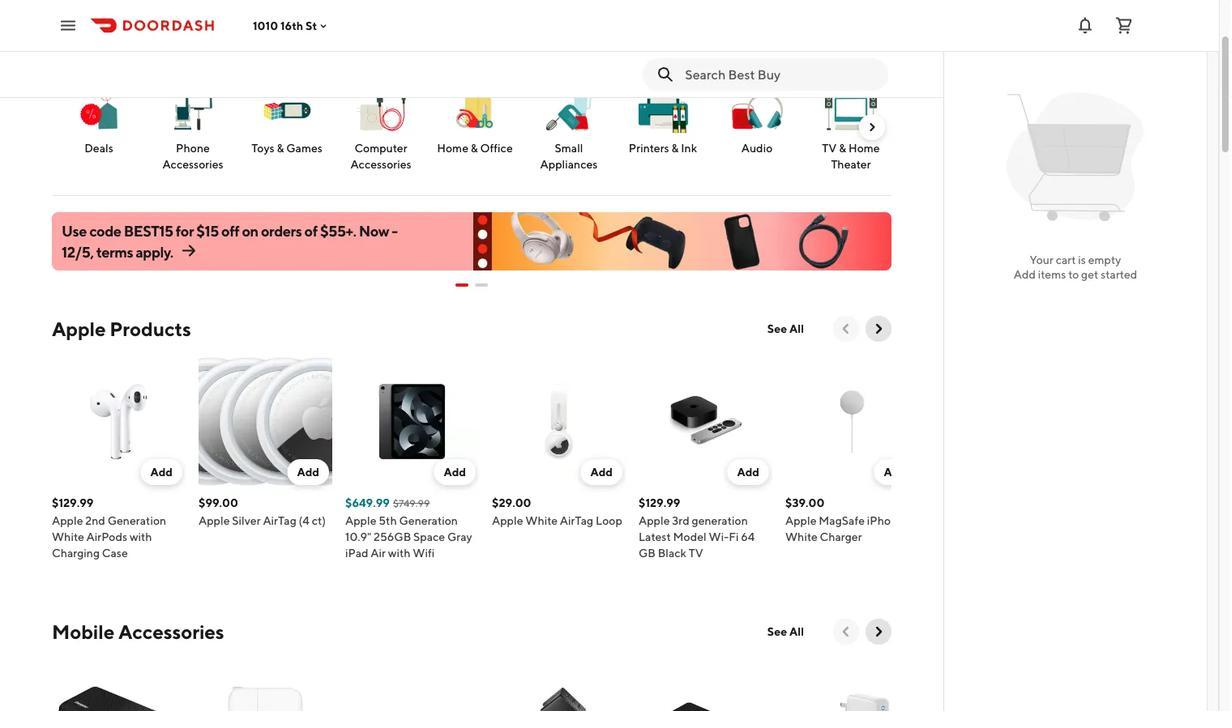 Task type: vqa. For each thing, say whether or not it's contained in the screenshot.
Accessories for Computer
yes



Task type: locate. For each thing, give the bounding box(es) containing it.
add up the (4
[[297, 466, 319, 480]]

next image
[[866, 121, 879, 134]]

airpods
[[86, 531, 127, 545]]

apple inside '$99.00 apple silver airtag (4 ct)'
[[199, 515, 230, 528]]

printers & ink
[[629, 142, 697, 155]]

1 see all link from the top
[[758, 317, 814, 343]]

mobile accessories
[[52, 621, 224, 644]]

apple inside $129.99 apple 3rd generation latest model wi-fi 64 gb black tv
[[639, 515, 670, 528]]

apply.
[[136, 243, 173, 261]]

white inside $129.99 apple 2nd generation white airpods with charging case
[[52, 531, 84, 545]]

2 airtag from the left
[[560, 515, 594, 528]]

0 vertical spatial all
[[790, 323, 804, 336]]

1 horizontal spatial $129.99
[[639, 497, 681, 510]]

0 horizontal spatial airtag
[[263, 515, 297, 528]]

- right the 44
[[267, 26, 272, 42]]

apple up latest
[[639, 515, 670, 528]]

1 see all from the top
[[768, 323, 804, 336]]

0 vertical spatial previous button of carousel image
[[838, 322, 855, 338]]

apple for $39.00 apple magsafe iphone white charger
[[786, 515, 817, 528]]

iphone
[[867, 515, 904, 528]]

add down your
[[1014, 268, 1036, 281]]

add button
[[141, 460, 182, 486], [141, 460, 182, 486], [287, 460, 329, 486], [287, 460, 329, 486], [434, 460, 476, 486], [434, 460, 476, 486], [581, 460, 623, 486], [581, 460, 623, 486], [728, 460, 770, 486], [728, 460, 770, 486], [874, 460, 916, 486], [874, 460, 916, 486]]

& up theater
[[839, 142, 847, 155]]

1010 16th st
[[253, 19, 317, 32]]

home up theater
[[849, 142, 880, 155]]

deals
[[85, 142, 113, 155]]

1 previous button of carousel image from the top
[[838, 322, 855, 338]]

1 horizontal spatial with
[[388, 547, 411, 561]]

1 horizontal spatial airtag
[[560, 515, 594, 528]]

$0.99 delivery fee
[[100, 26, 160, 55]]

ct)
[[312, 515, 326, 528]]

previous button of carousel image for apple products
[[838, 322, 855, 338]]

1 horizontal spatial tv
[[823, 142, 837, 155]]

& left office
[[471, 142, 478, 155]]

white for apple 2nd generation white airpods with charging case
[[52, 531, 84, 545]]

add for $39.00 apple magsafe iphone white charger
[[884, 466, 907, 480]]

1 horizontal spatial home
[[849, 142, 880, 155]]

0 horizontal spatial $129.99
[[52, 497, 94, 510]]

black
[[658, 547, 687, 561]]

accessories for computer
[[351, 158, 412, 172]]

audio link
[[717, 82, 798, 157]]

apple up 10.9"
[[345, 515, 377, 528]]

1 generation from the left
[[108, 515, 166, 528]]

apple inside $129.99 apple 2nd generation white airpods with charging case
[[52, 515, 83, 528]]

1 vertical spatial previous button of carousel image
[[838, 625, 855, 641]]

tv inside $129.99 apple 3rd generation latest model wi-fi 64 gb black tv
[[689, 547, 704, 561]]

2 all from the top
[[790, 626, 804, 639]]

$129.99 inside $129.99 apple 2nd generation white airpods with charging case
[[52, 497, 94, 510]]

$39.00
[[786, 497, 825, 510]]

notification bell image
[[1076, 16, 1096, 35]]

white up charging on the bottom left of the page
[[52, 531, 84, 545]]

latest
[[639, 531, 671, 545]]

with
[[130, 531, 152, 545], [388, 547, 411, 561]]

mobile accessories link
[[52, 620, 224, 646]]

generation
[[692, 515, 748, 528]]

with inside $129.99 apple 2nd generation white airpods with charging case
[[130, 531, 152, 545]]

0 items, open order cart image
[[1115, 16, 1134, 35]]

appliances
[[541, 158, 598, 172]]

apple inside $29.00 apple white airtag loop
[[492, 515, 523, 528]]

1 vertical spatial see all
[[768, 626, 804, 639]]

apple
[[52, 318, 106, 341], [52, 515, 83, 528], [199, 515, 230, 528], [345, 515, 377, 528], [492, 515, 523, 528], [639, 515, 670, 528], [786, 515, 817, 528]]

0 vertical spatial see
[[768, 323, 788, 336]]

2 see from the top
[[768, 626, 788, 639]]

deals image
[[70, 82, 128, 141]]

air
[[371, 547, 386, 561]]

$129.99 inside $129.99 apple 3rd generation latest model wi-fi 64 gb black tv
[[639, 497, 681, 510]]

0 horizontal spatial white
[[52, 531, 84, 545]]

3 & from the left
[[672, 142, 679, 155]]

add
[[1014, 268, 1036, 281], [150, 466, 173, 480], [297, 466, 319, 480], [444, 466, 466, 480], [591, 466, 613, 480], [737, 466, 760, 480], [884, 466, 907, 480]]

tv & home theater
[[823, 142, 880, 172]]

apple 3rd generation latest model wi-fi 64 gb black tv image
[[639, 356, 773, 489]]

1 vertical spatial -
[[392, 223, 398, 240]]

1 see from the top
[[768, 323, 788, 336]]

1 all from the top
[[790, 323, 804, 336]]

0 horizontal spatial generation
[[108, 515, 166, 528]]

tv down model on the bottom right
[[689, 547, 704, 561]]

products
[[110, 318, 191, 341]]

previous button of carousel image left next button of carousel icon
[[838, 625, 855, 641]]

0 horizontal spatial -
[[267, 26, 272, 42]]

$129.99 up 2nd
[[52, 497, 94, 510]]

&
[[277, 142, 284, 155], [471, 142, 478, 155], [672, 142, 679, 155], [839, 142, 847, 155]]

next button of carousel image
[[871, 322, 887, 338]]

tv
[[823, 142, 837, 155], [689, 547, 704, 561]]

fi
[[729, 531, 739, 545]]

1010
[[253, 19, 278, 32]]

apple left 2nd
[[52, 515, 83, 528]]

phone
[[176, 142, 210, 155]]

1 vertical spatial with
[[388, 547, 411, 561]]

airtag inside $29.00 apple white airtag loop
[[560, 515, 594, 528]]

1 vertical spatial see all link
[[758, 620, 814, 646]]

$649.99
[[345, 497, 390, 510]]

next button of carousel image
[[871, 625, 887, 641]]

add up gray
[[444, 466, 466, 480]]

apple products
[[52, 318, 191, 341]]

space
[[414, 531, 445, 545]]

white inside the $39.00 apple magsafe iphone white charger
[[786, 531, 818, 545]]

1 vertical spatial tv
[[689, 547, 704, 561]]

apple 2nd generation white airpods with charging case image
[[52, 356, 186, 489]]

add up generation
[[737, 466, 760, 480]]

2 see all link from the top
[[758, 620, 814, 646]]

silver
[[232, 515, 261, 528]]

& left ink
[[672, 142, 679, 155]]

- right now at left top
[[392, 223, 398, 240]]

previous button of carousel image
[[838, 322, 855, 338], [838, 625, 855, 641]]

$29.00
[[492, 497, 532, 510]]

$0.99
[[113, 26, 147, 42]]

$29.00 apple white airtag loop
[[492, 497, 623, 528]]

$129.99 for 3rd
[[639, 497, 681, 510]]

add for $129.99 apple 3rd generation latest model wi-fi 64 gb black tv
[[737, 466, 760, 480]]

add up loop
[[591, 466, 613, 480]]

0 vertical spatial see all link
[[758, 317, 814, 343]]

computer accessories
[[351, 142, 412, 172]]

1 vertical spatial all
[[790, 626, 804, 639]]

on
[[242, 223, 259, 240]]

see all link for accessories
[[758, 620, 814, 646]]

apple for $129.99 apple 2nd generation white airpods with charging case
[[52, 515, 83, 528]]

see all for apple products
[[768, 323, 804, 336]]

previous button of carousel image left next button of carousel image
[[838, 322, 855, 338]]

2 home from the left
[[849, 142, 880, 155]]

0 horizontal spatial home
[[437, 142, 469, 155]]

apple 5th generation 10.9" 256gb space gray ipad air with wifi image
[[345, 356, 479, 489]]

add up iphone
[[884, 466, 907, 480]]

small appliances image
[[540, 82, 598, 141]]

1 vertical spatial see
[[768, 626, 788, 639]]

12/5,
[[62, 243, 94, 261]]

apple white airtag loop image
[[492, 356, 626, 489]]

44
[[249, 26, 265, 42]]

airtag left loop
[[560, 515, 594, 528]]

home
[[437, 142, 469, 155], [849, 142, 880, 155]]

games
[[286, 142, 323, 155]]

your
[[1030, 253, 1054, 267]]

tv up theater
[[823, 142, 837, 155]]

see all link for products
[[758, 317, 814, 343]]

all
[[790, 323, 804, 336], [790, 626, 804, 639]]

& inside tv & home theater
[[839, 142, 847, 155]]

see
[[768, 323, 788, 336], [768, 626, 788, 639]]

white for apple magsafe iphone white charger
[[786, 531, 818, 545]]

44 - 54 minutes
[[249, 26, 290, 55]]

model
[[673, 531, 707, 545]]

home & office link
[[435, 82, 516, 157]]

1 airtag from the left
[[263, 515, 297, 528]]

use code best15 for $15 off on orders of $55+. now - 12/5, terms apply.
[[62, 223, 398, 261]]

0 vertical spatial tv
[[823, 142, 837, 155]]

charger
[[820, 531, 862, 545]]

tv & home theater image
[[822, 82, 881, 141]]

2 $129.99 from the left
[[639, 497, 681, 510]]

& right toys
[[277, 142, 284, 155]]

apple inside the $39.00 apple magsafe iphone white charger
[[786, 515, 817, 528]]

2 horizontal spatial white
[[786, 531, 818, 545]]

apple down $99.00
[[199, 515, 230, 528]]

with down 256gb
[[388, 547, 411, 561]]

4 & from the left
[[839, 142, 847, 155]]

2 generation from the left
[[399, 515, 458, 528]]

$749.99
[[393, 498, 430, 510]]

white down $29.00
[[526, 515, 558, 528]]

1 horizontal spatial -
[[392, 223, 398, 240]]

audio image
[[728, 82, 787, 141]]

$129.99 for 2nd
[[52, 497, 94, 510]]

ipad
[[345, 547, 369, 561]]

phone accessories image
[[164, 82, 222, 141]]

& for home
[[471, 142, 478, 155]]

airtag left the (4
[[263, 515, 297, 528]]

apple products link
[[52, 317, 191, 343]]

$129.99 up 3rd
[[639, 497, 681, 510]]

white down $39.00
[[786, 531, 818, 545]]

wifi
[[413, 547, 435, 561]]

$99.00 apple silver airtag (4 ct)
[[199, 497, 326, 528]]

generation up space
[[399, 515, 458, 528]]

with right airpods
[[130, 531, 152, 545]]

small
[[555, 142, 583, 155]]

save
[[857, 39, 882, 52]]

magsafe
[[819, 515, 865, 528]]

toys & games image
[[258, 82, 316, 141]]

theater
[[831, 158, 871, 172]]

home down home & office image
[[437, 142, 469, 155]]

generation up airpods
[[108, 515, 166, 528]]

add for $129.99 apple 2nd generation white airpods with charging case
[[150, 466, 173, 480]]

0 vertical spatial see all
[[768, 323, 804, 336]]

$15
[[196, 223, 219, 240]]

use
[[62, 223, 87, 240]]

0 vertical spatial with
[[130, 531, 152, 545]]

tv & home theater link
[[811, 82, 892, 173]]

0 vertical spatial -
[[267, 26, 272, 42]]

1 $129.99 from the left
[[52, 497, 94, 510]]

2 see all from the top
[[768, 626, 804, 639]]

delivery
[[100, 42, 141, 55]]

2 & from the left
[[471, 142, 478, 155]]

add up $129.99 apple 2nd generation white airpods with charging case
[[150, 466, 173, 480]]

1 horizontal spatial white
[[526, 515, 558, 528]]

0 horizontal spatial with
[[130, 531, 152, 545]]

apple down $39.00
[[786, 515, 817, 528]]

items
[[1039, 268, 1067, 281]]

open menu image
[[58, 16, 78, 35]]

apple down $29.00
[[492, 515, 523, 528]]

airtag for (4
[[263, 515, 297, 528]]

0 horizontal spatial tv
[[689, 547, 704, 561]]

st
[[306, 19, 317, 32]]

2 previous button of carousel image from the top
[[838, 625, 855, 641]]

toys & games link
[[247, 82, 328, 157]]

1 home from the left
[[437, 142, 469, 155]]

1 & from the left
[[277, 142, 284, 155]]

apple silver airtag (4 ct) image
[[199, 356, 332, 489]]

see all
[[768, 323, 804, 336], [768, 626, 804, 639]]

tv inside tv & home theater
[[823, 142, 837, 155]]

1 horizontal spatial generation
[[399, 515, 458, 528]]

airtag inside '$99.00 apple silver airtag (4 ct)'
[[263, 515, 297, 528]]



Task type: describe. For each thing, give the bounding box(es) containing it.
gb
[[639, 547, 656, 561]]

previous button of carousel image for mobile accessories
[[838, 625, 855, 641]]

$55+.
[[320, 223, 356, 240]]

is
[[1079, 253, 1087, 267]]

64
[[741, 531, 755, 545]]

& for toys
[[277, 142, 284, 155]]

see for accessories
[[768, 626, 788, 639]]

generation inside $649.99 $749.99 apple 5th generation 10.9" 256gb space gray ipad air with wifi
[[399, 515, 458, 528]]

of
[[305, 223, 318, 240]]

toys
[[251, 142, 275, 155]]

cart
[[1056, 253, 1076, 267]]

3rd
[[672, 515, 690, 528]]

- inside the use code best15 for $15 off on orders of $55+. now - 12/5, terms apply.
[[392, 223, 398, 240]]

save button
[[825, 33, 892, 59]]

all for accessories
[[790, 626, 804, 639]]

now
[[359, 223, 389, 240]]

for
[[176, 223, 194, 240]]

see for products
[[768, 323, 788, 336]]

home inside home & office link
[[437, 142, 469, 155]]

phone accessories
[[162, 142, 224, 172]]

2nd
[[85, 515, 105, 528]]

- inside the 44 - 54 minutes
[[267, 26, 272, 42]]

charging
[[52, 547, 100, 561]]

$99.00
[[199, 497, 238, 510]]

small appliances link
[[529, 82, 610, 173]]

to
[[1069, 268, 1080, 281]]

$129.99 apple 2nd generation white airpods with charging case
[[52, 497, 166, 561]]

office
[[480, 142, 513, 155]]

empty retail cart image
[[1000, 81, 1152, 234]]

started
[[1101, 268, 1138, 281]]

printers & ink link
[[623, 82, 704, 157]]

add for $99.00 apple silver airtag (4 ct)
[[297, 466, 319, 480]]

phone accessories link
[[152, 82, 234, 173]]

computer
[[355, 142, 408, 155]]

deals link
[[58, 82, 139, 157]]

apple for $29.00 apple white airtag loop
[[492, 515, 523, 528]]

your cart is empty add items to get started
[[1014, 253, 1138, 281]]

printers & ink image
[[634, 82, 692, 141]]

10.9"
[[345, 531, 372, 545]]

& for tv
[[839, 142, 847, 155]]

apple inside $649.99 $749.99 apple 5th generation 10.9" 256gb space gray ipad air with wifi
[[345, 515, 377, 528]]

1010 16th st button
[[253, 19, 330, 32]]

$649.99 $749.99 apple 5th generation 10.9" 256gb space gray ipad air with wifi
[[345, 497, 473, 561]]

with inside $649.99 $749.99 apple 5th generation 10.9" 256gb space gray ipad air with wifi
[[388, 547, 411, 561]]

gray
[[448, 531, 473, 545]]

ink
[[681, 142, 697, 155]]

small appliances
[[541, 142, 598, 172]]

airtag for loop
[[560, 515, 594, 528]]

54
[[274, 26, 290, 42]]

home & office
[[437, 142, 513, 155]]

all for products
[[790, 323, 804, 336]]

toys & games
[[251, 142, 323, 155]]

generation inside $129.99 apple 2nd generation white airpods with charging case
[[108, 515, 166, 528]]

minutes
[[249, 42, 290, 55]]

get
[[1082, 268, 1099, 281]]

code
[[89, 223, 121, 240]]

home & office image
[[446, 82, 504, 141]]

orders
[[261, 223, 302, 240]]

add for $29.00 apple white airtag loop
[[591, 466, 613, 480]]

wi-
[[709, 531, 729, 545]]

16th
[[281, 19, 303, 32]]

home inside tv & home theater
[[849, 142, 880, 155]]

fee
[[143, 42, 160, 55]]

accessories for phone
[[162, 158, 224, 172]]

add inside "your cart is empty add items to get started"
[[1014, 268, 1036, 281]]

$129.99 apple 3rd generation latest model wi-fi 64 gb black tv
[[639, 497, 755, 561]]

apple for $99.00 apple silver airtag (4 ct)
[[199, 515, 230, 528]]

best15
[[124, 223, 173, 240]]

printers
[[629, 142, 670, 155]]

mobile
[[52, 621, 115, 644]]

Search Best Buy search field
[[685, 66, 876, 84]]

& for printers
[[672, 142, 679, 155]]

(4
[[299, 515, 310, 528]]

add for $649.99 $749.99 apple 5th generation 10.9" 256gb space gray ipad air with wifi
[[444, 466, 466, 480]]

empty
[[1089, 253, 1122, 267]]

white inside $29.00 apple white airtag loop
[[526, 515, 558, 528]]

apple for $129.99 apple 3rd generation latest model wi-fi 64 gb black tv
[[639, 515, 670, 528]]

256gb
[[374, 531, 411, 545]]

case
[[102, 547, 128, 561]]

apple magsafe iphone white charger image
[[786, 356, 920, 489]]

see all for mobile accessories
[[768, 626, 804, 639]]

off
[[221, 223, 239, 240]]

computer accessories link
[[341, 82, 422, 173]]

computer accessories image
[[352, 82, 410, 141]]

apple left products
[[52, 318, 106, 341]]

terms
[[96, 243, 133, 261]]

accessories for mobile
[[118, 621, 224, 644]]

loop
[[596, 515, 623, 528]]



